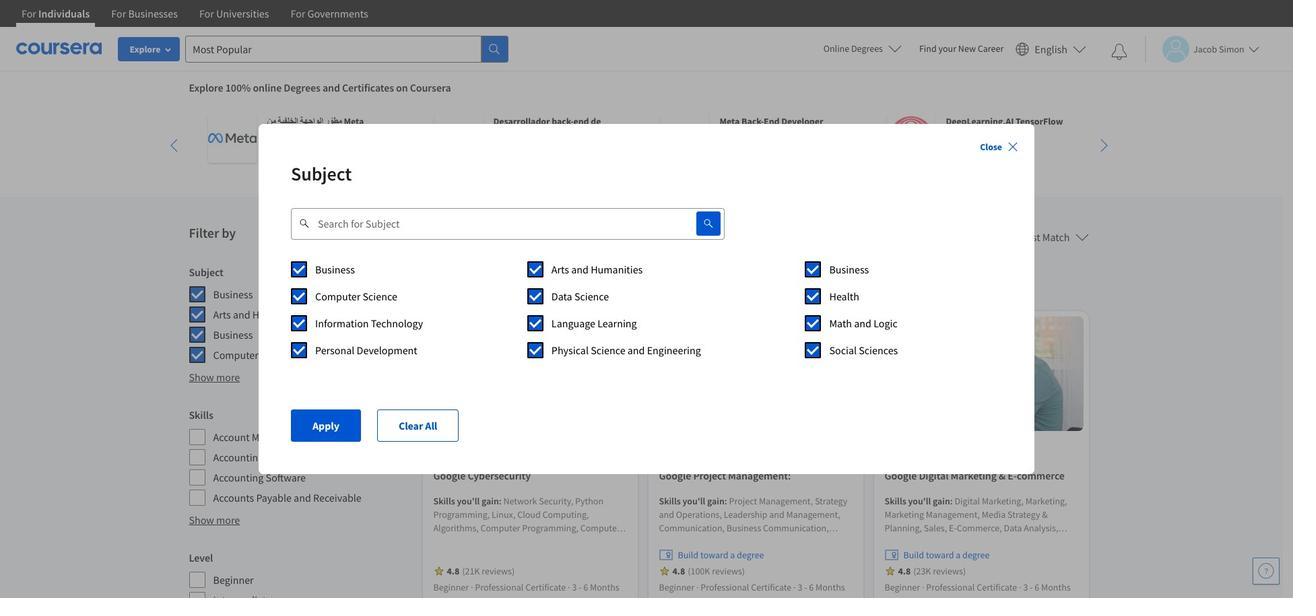 Task type: describe. For each thing, give the bounding box(es) containing it.
network security, python programming, linux, cloud computing, algorithms, computer programming, computer security incident management, cryptography, databases, leadership and management, network architecture, risk management, sql
[[434, 496, 620, 575]]

subject dialog
[[259, 124, 1035, 474]]

0 horizontal spatial network
[[434, 563, 467, 575]]

1 vertical spatial management,
[[541, 550, 595, 562]]

health
[[830, 290, 860, 303]]

professional for google digital marketing & e-commerce
[[927, 582, 975, 594]]

technology
[[371, 317, 423, 330]]

4.8 (23k reviews)
[[899, 566, 967, 578]]

for individuals
[[22, 7, 90, 20]]

google project management:
[[659, 469, 791, 483]]

subject group
[[189, 264, 409, 364]]

1 gain from the left
[[482, 496, 499, 508]]

governments
[[308, 7, 368, 20]]

explore 100% online degrees and certificates on coursera
[[189, 81, 451, 94]]

for
[[523, 224, 546, 248]]

and inside subject group
[[233, 308, 250, 321]]

reviews) for google project management:
[[712, 566, 745, 578]]

by
[[222, 224, 236, 241]]

professional for google project management:
[[701, 582, 750, 594]]

show more for accounts payable and receivable
[[189, 514, 240, 527]]

leadership
[[479, 550, 522, 562]]

0 vertical spatial management,
[[502, 536, 556, 548]]

cryptography,
[[558, 536, 614, 548]]

engineering
[[647, 344, 701, 357]]

incident
[[468, 536, 500, 548]]

clear for clear all
[[399, 419, 423, 433]]

certificate for google project management:
[[752, 582, 792, 594]]

6 for google digital marketing & e-commerce
[[1035, 582, 1040, 594]]

4 · from the left
[[794, 582, 796, 594]]

&
[[999, 469, 1006, 483]]

language
[[552, 317, 596, 330]]

google digital marketing & e-commerce link
[[885, 468, 1079, 484]]

find
[[920, 42, 937, 55]]

help center image
[[1259, 563, 1275, 580]]

banner navigation
[[11, 0, 379, 37]]

level group
[[189, 550, 409, 598]]

مطوّر
[[325, 115, 342, 127]]

desarrollador back-end de meta
[[494, 115, 601, 141]]

1 · from the left
[[471, 582, 473, 594]]

2 vertical spatial management,
[[540, 563, 594, 575]]

de
[[591, 115, 601, 127]]

explore
[[189, 81, 223, 94]]

meta back-end developer
[[720, 115, 824, 127]]

your
[[939, 42, 957, 55]]

more for accounts payable and receivable
[[216, 514, 240, 527]]

reviews) for google digital marketing & e-commerce
[[934, 566, 967, 578]]

show for accounts
[[189, 514, 214, 527]]

2 deeplearning.ai from the top
[[947, 142, 1011, 154]]

apply button
[[291, 410, 361, 442]]

3 · from the left
[[697, 582, 699, 594]]

gain for google project management:
[[708, 496, 725, 508]]

skills group
[[189, 407, 409, 507]]

language learning
[[552, 317, 637, 330]]

build for project
[[678, 550, 699, 562]]

desarrollador back-end de meta link
[[421, 101, 637, 177]]

and inside arts and humanities button
[[512, 277, 527, 289]]

for for individuals
[[22, 7, 36, 20]]

developer inside deeplearning.ai tensorflow developer deeplearning.ai
[[947, 129, 988, 141]]

science up information technology
[[363, 290, 398, 303]]

risk
[[522, 563, 538, 575]]

show for computer
[[189, 371, 214, 384]]

back-
[[742, 115, 764, 127]]

deeplearning.ai tensorflow developer deeplearning.ai
[[947, 115, 1064, 154]]

meta image for meta back-end developer
[[661, 115, 709, 163]]

management:
[[729, 469, 791, 483]]

clear all
[[399, 419, 438, 433]]

deeplearning.ai image
[[887, 115, 936, 163]]

3 for google digital marketing & e-commerce
[[1024, 582, 1029, 594]]

arts inside the select subject options element
[[552, 263, 570, 276]]

on
[[396, 81, 408, 94]]

build toward a degree for project
[[678, 550, 764, 562]]

sql
[[596, 563, 612, 575]]

science up language learning
[[575, 290, 609, 303]]

filter
[[189, 224, 219, 241]]

1 certificate from the left
[[526, 582, 566, 594]]

1 reviews) from the left
[[482, 566, 515, 578]]

clear all button
[[377, 410, 459, 442]]

back-
[[552, 115, 574, 127]]

level
[[189, 551, 213, 565]]

humanities inside subject group
[[253, 308, 305, 321]]

security,
[[539, 496, 574, 508]]

account management
[[213, 431, 311, 444]]

personal development
[[315, 344, 418, 357]]

coursera image
[[16, 38, 102, 59]]

1 professional from the left
[[475, 582, 524, 594]]

الخلفية
[[278, 115, 298, 127]]

skills inside "skills" group
[[189, 408, 213, 422]]

(23k
[[914, 566, 932, 578]]

من
[[267, 115, 276, 127]]

cloud
[[518, 509, 541, 521]]

meta for desarrollador back-end de meta
[[494, 129, 514, 141]]

find your new career
[[920, 42, 1004, 55]]

software
[[266, 471, 306, 485]]

receivable
[[313, 491, 362, 505]]

computing,
[[543, 509, 589, 521]]

english
[[1035, 42, 1068, 56]]

developer inside "link"
[[782, 115, 824, 127]]

end
[[574, 115, 589, 127]]

subject inside dialog
[[291, 162, 352, 186]]

close button
[[975, 135, 1024, 159]]

arts and humanities inside arts and humanities button
[[495, 277, 575, 289]]

and inside the network security, python programming, linux, cloud computing, algorithms, computer programming, computer security incident management, cryptography, databases, leadership and management, network architecture, risk management, sql
[[524, 550, 539, 562]]

personal
[[315, 344, 355, 357]]

- for google project management:
[[805, 582, 808, 594]]

clear all button
[[773, 272, 821, 294]]

and inside "skills" group
[[294, 491, 311, 505]]

google for google project management:
[[659, 469, 692, 483]]

4.8 for google digital marketing & e-commerce
[[899, 566, 911, 578]]

humanities inside the select subject options element
[[591, 263, 643, 276]]

1 months from the left
[[590, 582, 620, 594]]

meta image for desarrollador back-end de meta
[[434, 115, 483, 163]]

databases,
[[434, 550, 477, 562]]

account
[[213, 431, 250, 444]]

data science
[[552, 290, 609, 303]]

google cybersecurity
[[434, 469, 531, 483]]

build for digital
[[904, 550, 925, 562]]

accounting for accounting software
[[213, 471, 264, 485]]

google digital marketing & e-commerce
[[885, 469, 1065, 483]]

close
[[981, 141, 1003, 153]]

social sciences
[[830, 344, 899, 357]]

google for google cybersecurity
[[434, 469, 466, 483]]

algorithms,
[[434, 523, 479, 535]]

computer science inside subject group
[[213, 348, 295, 362]]

1 3 from the left
[[572, 582, 577, 594]]

1 skills you'll gain : from the left
[[434, 496, 504, 508]]

0 vertical spatial programming,
[[434, 509, 490, 521]]

6 · from the left
[[1020, 582, 1022, 594]]

accounting for accounting
[[213, 451, 264, 464]]

physical
[[552, 344, 589, 357]]

meta for مطوّر الواجهة الخلفية من meta
[[344, 115, 364, 127]]

math and logic
[[830, 317, 898, 330]]

a for marketing
[[956, 550, 961, 562]]

more for computer science
[[216, 371, 240, 384]]

for businesses
[[111, 7, 178, 20]]

accounting software
[[213, 471, 306, 485]]

all
[[804, 277, 813, 289]]



Task type: locate. For each thing, give the bounding box(es) containing it.
linux,
[[492, 509, 516, 521]]

toward up 4.8 (100k reviews)
[[701, 550, 729, 562]]

2 beginner · professional certificate · 3 - 6 months from the left
[[659, 582, 846, 594]]

security
[[434, 536, 466, 548]]

science
[[363, 290, 398, 303], [575, 290, 609, 303], [591, 344, 626, 357], [261, 348, 295, 362]]

1 vertical spatial show
[[189, 514, 214, 527]]

3 : from the left
[[951, 496, 953, 508]]

3 skills you'll gain : from the left
[[885, 496, 955, 508]]

gain for google digital marketing & e-commerce
[[933, 496, 951, 508]]

2 vertical spatial arts and humanities
[[213, 308, 305, 321]]

information
[[315, 317, 369, 330]]

professional down 4.8 (23k reviews)
[[927, 582, 975, 594]]

select subject options element
[[291, 256, 1003, 377]]

management
[[252, 431, 311, 444]]

2 reviews) from the left
[[712, 566, 745, 578]]

individuals
[[38, 7, 90, 20]]

2 horizontal spatial google
[[885, 469, 917, 483]]

certificates
[[342, 81, 394, 94]]

0 vertical spatial subject
[[291, 162, 352, 186]]

1 horizontal spatial 4.8
[[673, 566, 686, 578]]

1 horizontal spatial professional
[[701, 582, 750, 594]]

0 horizontal spatial 6
[[584, 582, 589, 594]]

reviews) right (23k
[[934, 566, 967, 578]]

degrees
[[284, 81, 321, 94]]

2 build toward a degree from the left
[[904, 550, 990, 562]]

4.8 for google project management:
[[673, 566, 686, 578]]

science left personal
[[261, 348, 295, 362]]

desarrollador
[[494, 115, 550, 127]]

(100k
[[688, 566, 711, 578]]

show more button for accounts
[[189, 512, 240, 528]]

professional down 4.8 (100k reviews)
[[701, 582, 750, 594]]

0 horizontal spatial programming,
[[434, 509, 490, 521]]

0 horizontal spatial professional
[[475, 582, 524, 594]]

0 vertical spatial accounting
[[213, 451, 264, 464]]

1 show more button from the top
[[189, 369, 240, 385]]

build toward a degree for digital
[[904, 550, 990, 562]]

months for google project management:
[[816, 582, 846, 594]]

1 meta image from the left
[[208, 115, 256, 163]]

1 vertical spatial humanities
[[529, 277, 575, 289]]

1 vertical spatial more
[[216, 514, 240, 527]]

humanities up data
[[529, 277, 575, 289]]

: for google project management:
[[725, 496, 728, 508]]

months for google digital marketing & e-commerce
[[1042, 582, 1071, 594]]

a for management:
[[731, 550, 735, 562]]

1 vertical spatial developer
[[947, 129, 988, 141]]

1 horizontal spatial humanities
[[529, 277, 575, 289]]

show more button for computer
[[189, 369, 240, 385]]

search image
[[704, 218, 714, 229]]

3 reviews) from the left
[[934, 566, 967, 578]]

2 horizontal spatial 3
[[1024, 582, 1029, 594]]

google for google digital marketing & e-commerce
[[885, 469, 917, 483]]

popular"
[[601, 224, 674, 248]]

2 horizontal spatial skills you'll gain :
[[885, 496, 955, 508]]

beginner inside the level group
[[213, 574, 254, 587]]

2 horizontal spatial professional
[[927, 582, 975, 594]]

gain down project
[[708, 496, 725, 508]]

1 a from the left
[[731, 550, 735, 562]]

you'll down digital
[[909, 496, 932, 508]]

all
[[425, 419, 438, 433]]

humanities left the information
[[253, 308, 305, 321]]

2 horizontal spatial humanities
[[591, 263, 643, 276]]

2 horizontal spatial meta
[[720, 115, 740, 127]]

humanities inside button
[[529, 277, 575, 289]]

arts inside subject group
[[213, 308, 231, 321]]

2 6 from the left
[[810, 582, 814, 594]]

1 horizontal spatial developer
[[947, 129, 988, 141]]

1 vertical spatial programming,
[[522, 523, 579, 535]]

1 horizontal spatial arts
[[495, 277, 510, 289]]

arts and humanities
[[552, 263, 643, 276], [495, 277, 575, 289], [213, 308, 305, 321]]

accounting down 'account'
[[213, 451, 264, 464]]

6,653 results for "most popular"
[[418, 224, 674, 248]]

2 vertical spatial humanities
[[253, 308, 305, 321]]

for
[[22, 7, 36, 20], [111, 7, 126, 20], [199, 7, 214, 20], [291, 7, 306, 20]]

tensorflow
[[1016, 115, 1064, 127]]

show up 'account'
[[189, 371, 214, 384]]

physical science and engineering
[[552, 344, 701, 357]]

humanities
[[591, 263, 643, 276], [529, 277, 575, 289], [253, 308, 305, 321]]

3 - from the left
[[1031, 582, 1033, 594]]

months
[[590, 582, 620, 594], [816, 582, 846, 594], [1042, 582, 1071, 594]]

2 meta image from the left
[[434, 115, 483, 163]]

1 horizontal spatial toward
[[927, 550, 955, 562]]

3 for google project management:
[[798, 582, 803, 594]]

business
[[315, 263, 355, 276], [830, 263, 870, 276], [213, 288, 253, 301], [213, 328, 253, 342]]

1 google from the left
[[434, 469, 466, 483]]

beginner · professional certificate · 3 - 6 months down 4.8 (100k reviews)
[[659, 582, 846, 594]]

meta image
[[208, 115, 256, 163], [434, 115, 483, 163], [661, 115, 709, 163]]

4.8 left (100k
[[673, 566, 686, 578]]

2 you'll from the left
[[683, 496, 706, 508]]

1 horizontal spatial gain
[[708, 496, 725, 508]]

build toward a degree up 4.8 (23k reviews)
[[904, 550, 990, 562]]

0 horizontal spatial months
[[590, 582, 620, 594]]

certificate
[[526, 582, 566, 594], [752, 582, 792, 594], [977, 582, 1018, 594]]

0 horizontal spatial meta image
[[208, 115, 256, 163]]

for left businesses
[[111, 7, 126, 20]]

a up 4.8 (100k reviews)
[[731, 550, 735, 562]]

reviews) right (100k
[[712, 566, 745, 578]]

show notifications image
[[1112, 44, 1128, 60]]

2 horizontal spatial certificate
[[977, 582, 1018, 594]]

2 4.8 from the left
[[673, 566, 686, 578]]

4.8 (21k reviews)
[[447, 566, 515, 578]]

1 horizontal spatial build
[[904, 550, 925, 562]]

1 beginner · professional certificate · 3 - 6 months from the left
[[434, 582, 620, 594]]

0 horizontal spatial -
[[579, 582, 582, 594]]

developer right deeplearning.ai image
[[947, 129, 988, 141]]

more down accounts
[[216, 514, 240, 527]]

network
[[504, 496, 537, 508], [434, 563, 467, 575]]

for left governments at the left top of the page
[[291, 7, 306, 20]]

skills you'll gain : down project
[[659, 496, 730, 508]]

2 a from the left
[[956, 550, 961, 562]]

4 for from the left
[[291, 7, 306, 20]]

0 horizontal spatial subject
[[189, 266, 224, 279]]

1 horizontal spatial certificate
[[752, 582, 792, 594]]

0 horizontal spatial meta
[[344, 115, 364, 127]]

100%
[[226, 81, 251, 94]]

2 degree from the left
[[963, 550, 990, 562]]

مطوّر الواجهة الخلفية من meta link
[[194, 101, 410, 177]]

accounting up accounts
[[213, 471, 264, 485]]

meta image inside "link"
[[661, 115, 709, 163]]

for universities
[[199, 7, 269, 20]]

accounts
[[213, 491, 254, 505]]

2 for from the left
[[111, 7, 126, 20]]

skills you'll gain : for google digital marketing & e-commerce
[[885, 496, 955, 508]]

3 for from the left
[[199, 7, 214, 20]]

1 horizontal spatial computer science
[[315, 290, 398, 303]]

0 horizontal spatial :
[[499, 496, 502, 508]]

google left the cybersecurity
[[434, 469, 466, 483]]

you'll down 'google cybersecurity'
[[457, 496, 480, 508]]

1 you'll from the left
[[457, 496, 480, 508]]

1 vertical spatial computer science
[[213, 348, 295, 362]]

: for google digital marketing & e-commerce
[[951, 496, 953, 508]]

social
[[830, 344, 857, 357]]

architecture,
[[469, 563, 520, 575]]

0 horizontal spatial arts
[[213, 308, 231, 321]]

more up 'account'
[[216, 371, 240, 384]]

science down learning
[[591, 344, 626, 357]]

coursera
[[410, 81, 451, 94]]

management,
[[502, 536, 556, 548], [541, 550, 595, 562], [540, 563, 594, 575]]

build toward a degree up 4.8 (100k reviews)
[[678, 550, 764, 562]]

0 vertical spatial humanities
[[591, 263, 643, 276]]

1 accounting from the top
[[213, 451, 264, 464]]

3 beginner · professional certificate · 3 - 6 months from the left
[[885, 582, 1071, 594]]

show more for computer science
[[189, 371, 240, 384]]

1 horizontal spatial subject
[[291, 162, 352, 186]]

0 vertical spatial show
[[189, 371, 214, 384]]

for for businesses
[[111, 7, 126, 20]]

0 vertical spatial developer
[[782, 115, 824, 127]]

1 horizontal spatial months
[[816, 582, 846, 594]]

degree up 4.8 (100k reviews)
[[737, 550, 764, 562]]

3 3 from the left
[[1024, 582, 1029, 594]]

6
[[584, 582, 589, 594], [810, 582, 814, 594], [1035, 582, 1040, 594]]

2 google from the left
[[659, 469, 692, 483]]

you'll
[[457, 496, 480, 508], [683, 496, 706, 508], [909, 496, 932, 508]]

google left project
[[659, 469, 692, 483]]

degree for management:
[[737, 550, 764, 562]]

1 - from the left
[[579, 582, 582, 594]]

1 horizontal spatial a
[[956, 550, 961, 562]]

3 gain from the left
[[933, 496, 951, 508]]

computer inside the select subject options element
[[315, 290, 361, 303]]

3 certificate from the left
[[977, 582, 1018, 594]]

toward up 4.8 (23k reviews)
[[927, 550, 955, 562]]

1 vertical spatial deeplearning.ai
[[947, 142, 1011, 154]]

build up (100k
[[678, 550, 699, 562]]

1 horizontal spatial beginner · professional certificate · 3 - 6 months
[[659, 582, 846, 594]]

0 horizontal spatial a
[[731, 550, 735, 562]]

Search by keyword search field
[[310, 208, 665, 240]]

certificate for google digital marketing & e-commerce
[[977, 582, 1018, 594]]

show up the level at the bottom of page
[[189, 514, 214, 527]]

science inside subject group
[[261, 348, 295, 362]]

subject inside group
[[189, 266, 224, 279]]

gain
[[482, 496, 499, 508], [708, 496, 725, 508], [933, 496, 951, 508]]

1 vertical spatial subject
[[189, 266, 224, 279]]

"most
[[550, 224, 597, 248]]

professional down architecture,
[[475, 582, 524, 594]]

1 horizontal spatial -
[[805, 582, 808, 594]]

1 toward from the left
[[701, 550, 729, 562]]

clear inside subject dialog
[[399, 419, 423, 433]]

0 horizontal spatial computer science
[[213, 348, 295, 362]]

digital
[[919, 469, 949, 483]]

1 show more from the top
[[189, 371, 240, 384]]

show more up 'account'
[[189, 371, 240, 384]]

2 horizontal spatial reviews)
[[934, 566, 967, 578]]

you'll down project
[[683, 496, 706, 508]]

clear
[[782, 277, 802, 289], [399, 419, 423, 433]]

meta image for مطوّر الواجهة الخلفية من meta
[[208, 115, 256, 163]]

: down "google project management:"
[[725, 496, 728, 508]]

arts and humanities inside the select subject options element
[[552, 263, 643, 276]]

meta back-end developer link
[[647, 101, 863, 177]]

0 horizontal spatial humanities
[[253, 308, 305, 321]]

0 vertical spatial deeplearning.ai
[[947, 115, 1014, 127]]

2 show from the top
[[189, 514, 214, 527]]

meta inside desarrollador back-end de meta
[[494, 129, 514, 141]]

programming, up algorithms,
[[434, 509, 490, 521]]

2 horizontal spatial :
[[951, 496, 953, 508]]

arts and humanities inside subject group
[[213, 308, 305, 321]]

1 horizontal spatial google
[[659, 469, 692, 483]]

2 skills you'll gain : from the left
[[659, 496, 730, 508]]

show more down accounts
[[189, 514, 240, 527]]

beginner · professional certificate · 3 - 6 months down 4.8 (23k reviews)
[[885, 582, 1071, 594]]

0 horizontal spatial beginner · professional certificate · 3 - 6 months
[[434, 582, 620, 594]]

you'll for google project management:
[[683, 496, 706, 508]]

1 build toward a degree from the left
[[678, 550, 764, 562]]

skills you'll gain : down 'google cybersecurity'
[[434, 496, 504, 508]]

0 vertical spatial show more button
[[189, 369, 240, 385]]

apply
[[313, 419, 340, 433]]

a up 4.8 (23k reviews)
[[956, 550, 961, 562]]

1 : from the left
[[499, 496, 502, 508]]

2 horizontal spatial 4.8
[[899, 566, 911, 578]]

3 6 from the left
[[1035, 582, 1040, 594]]

for for governments
[[291, 7, 306, 20]]

beginner · professional certificate · 3 - 6 months for google digital marketing & e-commerce
[[885, 582, 1071, 594]]

0 horizontal spatial build toward a degree
[[678, 550, 764, 562]]

computer inside subject group
[[213, 348, 259, 362]]

clear all
[[782, 277, 813, 289]]

1 horizontal spatial build toward a degree
[[904, 550, 990, 562]]

1 4.8 from the left
[[447, 566, 460, 578]]

show
[[189, 371, 214, 384], [189, 514, 214, 527]]

2 build from the left
[[904, 550, 925, 562]]

2 certificate from the left
[[752, 582, 792, 594]]

3 months from the left
[[1042, 582, 1071, 594]]

0 vertical spatial more
[[216, 371, 240, 384]]

arts inside arts and humanities button
[[495, 277, 510, 289]]

2 3 from the left
[[798, 582, 803, 594]]

show more button up 'account'
[[189, 369, 240, 385]]

google inside 'link'
[[659, 469, 692, 483]]

toward for digital
[[927, 550, 955, 562]]

subject down مطوّر الواجهة الخلفية من meta
[[291, 162, 352, 186]]

clear for clear all
[[782, 277, 802, 289]]

3 4.8 from the left
[[899, 566, 911, 578]]

google cybersecurity link
[[434, 468, 627, 484]]

1 horizontal spatial 3
[[798, 582, 803, 594]]

0 horizontal spatial 4.8
[[447, 566, 460, 578]]

: down marketing
[[951, 496, 953, 508]]

arts
[[552, 263, 570, 276], [495, 277, 510, 289], [213, 308, 231, 321]]

2 horizontal spatial beginner · professional certificate · 3 - 6 months
[[885, 582, 1071, 594]]

1 vertical spatial show more button
[[189, 512, 240, 528]]

google
[[434, 469, 466, 483], [659, 469, 692, 483], [885, 469, 917, 483]]

1 vertical spatial arts and humanities
[[495, 277, 575, 289]]

1 vertical spatial network
[[434, 563, 467, 575]]

0 horizontal spatial gain
[[482, 496, 499, 508]]

new
[[959, 42, 977, 55]]

meta inside "link"
[[720, 115, 740, 127]]

2 toward from the left
[[927, 550, 955, 562]]

1 vertical spatial clear
[[399, 419, 423, 433]]

2 horizontal spatial -
[[1031, 582, 1033, 594]]

programming, down computing,
[[522, 523, 579, 535]]

beginner · professional certificate · 3 - 6 months down risk
[[434, 582, 620, 594]]

skills you'll gain : down digital
[[885, 496, 955, 508]]

0 horizontal spatial developer
[[782, 115, 824, 127]]

0 vertical spatial arts and humanities
[[552, 263, 643, 276]]

developer right end
[[782, 115, 824, 127]]

network down 'databases,'
[[434, 563, 467, 575]]

end
[[764, 115, 780, 127]]

2 horizontal spatial meta image
[[661, 115, 709, 163]]

4.8
[[447, 566, 460, 578], [673, 566, 686, 578], [899, 566, 911, 578]]

arts and humanities button
[[486, 272, 594, 294]]

0 horizontal spatial reviews)
[[482, 566, 515, 578]]

1 6 from the left
[[584, 582, 589, 594]]

2 horizontal spatial you'll
[[909, 496, 932, 508]]

1 horizontal spatial reviews)
[[712, 566, 745, 578]]

0 horizontal spatial degree
[[737, 550, 764, 562]]

2 show more from the top
[[189, 514, 240, 527]]

2 months from the left
[[816, 582, 846, 594]]

0 horizontal spatial clear
[[399, 419, 423, 433]]

for left universities
[[199, 7, 214, 20]]

0 horizontal spatial you'll
[[457, 496, 480, 508]]

subject down "filter"
[[189, 266, 224, 279]]

for governments
[[291, 7, 368, 20]]

payable
[[256, 491, 292, 505]]

humanities down popular"
[[591, 263, 643, 276]]

1 horizontal spatial programming,
[[522, 523, 579, 535]]

google project management: link
[[659, 468, 853, 484]]

meta down "desarrollador"
[[494, 129, 514, 141]]

businesses
[[128, 7, 178, 20]]

degree for marketing
[[963, 550, 990, 562]]

universities
[[216, 7, 269, 20]]

for for universities
[[199, 7, 214, 20]]

0 horizontal spatial google
[[434, 469, 466, 483]]

1 horizontal spatial meta image
[[434, 115, 483, 163]]

project
[[694, 469, 726, 483]]

0 vertical spatial network
[[504, 496, 537, 508]]

0 vertical spatial computer science
[[315, 290, 398, 303]]

0 horizontal spatial skills you'll gain :
[[434, 496, 504, 508]]

meta left "back-"
[[720, 115, 740, 127]]

2 show more button from the top
[[189, 512, 240, 528]]

2 gain from the left
[[708, 496, 725, 508]]

english button
[[1011, 27, 1092, 71]]

accounts payable and receivable
[[213, 491, 362, 505]]

3 you'll from the left
[[909, 496, 932, 508]]

2 accounting from the top
[[213, 471, 264, 485]]

commerce
[[1018, 469, 1065, 483]]

2 more from the top
[[216, 514, 240, 527]]

0 vertical spatial clear
[[782, 277, 802, 289]]

- for google digital marketing & e-commerce
[[1031, 582, 1033, 594]]

0 horizontal spatial build
[[678, 550, 699, 562]]

online
[[253, 81, 282, 94]]

google left digital
[[885, 469, 917, 483]]

find your new career link
[[913, 40, 1011, 57]]

1 horizontal spatial network
[[504, 496, 537, 508]]

3 meta image from the left
[[661, 115, 709, 163]]

2 horizontal spatial months
[[1042, 582, 1071, 594]]

2 horizontal spatial 6
[[1035, 582, 1040, 594]]

3 google from the left
[[885, 469, 917, 483]]

math
[[830, 317, 853, 330]]

information technology
[[315, 317, 423, 330]]

1 horizontal spatial you'll
[[683, 496, 706, 508]]

toward for project
[[701, 550, 729, 562]]

1 for from the left
[[22, 7, 36, 20]]

network up cloud
[[504, 496, 537, 508]]

for left individuals
[[22, 7, 36, 20]]

2 : from the left
[[725, 496, 728, 508]]

marketing
[[951, 469, 997, 483]]

2 - from the left
[[805, 582, 808, 594]]

show more button down accounts
[[189, 512, 240, 528]]

e-
[[1008, 469, 1018, 483]]

computer science inside the select subject options element
[[315, 290, 398, 303]]

1 vertical spatial arts
[[495, 277, 510, 289]]

6 for google project management:
[[810, 582, 814, 594]]

(21k
[[462, 566, 480, 578]]

1 degree from the left
[[737, 550, 764, 562]]

sciences
[[859, 344, 899, 357]]

toward
[[701, 550, 729, 562], [927, 550, 955, 562]]

5 · from the left
[[923, 582, 925, 594]]

beginner · professional certificate · 3 - 6 months for google project management:
[[659, 582, 846, 594]]

-
[[579, 582, 582, 594], [805, 582, 808, 594], [1031, 582, 1033, 594]]

build up (23k
[[904, 550, 925, 562]]

reviews)
[[482, 566, 515, 578], [712, 566, 745, 578], [934, 566, 967, 578]]

1 vertical spatial accounting
[[213, 471, 264, 485]]

2 · from the left
[[568, 582, 571, 594]]

1 horizontal spatial :
[[725, 496, 728, 508]]

1 more from the top
[[216, 371, 240, 384]]

gain down digital
[[933, 496, 951, 508]]

you'll for google digital marketing & e-commerce
[[909, 496, 932, 508]]

reviews) down 'leadership'
[[482, 566, 515, 578]]

gain up linux,
[[482, 496, 499, 508]]

1 deeplearning.ai from the top
[[947, 115, 1014, 127]]

0 horizontal spatial certificate
[[526, 582, 566, 594]]

2 professional from the left
[[701, 582, 750, 594]]

1 horizontal spatial 6
[[810, 582, 814, 594]]

learning
[[598, 317, 637, 330]]

4.8 left (23k
[[899, 566, 911, 578]]

3 professional from the left
[[927, 582, 975, 594]]

cybersecurity
[[468, 469, 531, 483]]

1 show from the top
[[189, 371, 214, 384]]

degree up 4.8 (23k reviews)
[[963, 550, 990, 562]]

4.8 down 'databases,'
[[447, 566, 460, 578]]

None search field
[[185, 35, 509, 62]]

results
[[465, 224, 519, 248]]

2 horizontal spatial gain
[[933, 496, 951, 508]]

1 vertical spatial show more
[[189, 514, 240, 527]]

: up linux,
[[499, 496, 502, 508]]

skills you'll gain : for google project management:
[[659, 496, 730, 508]]

1 build from the left
[[678, 550, 699, 562]]

meta right مطوّر
[[344, 115, 364, 127]]



Task type: vqa. For each thing, say whether or not it's contained in the screenshot.
right the benefits
no



